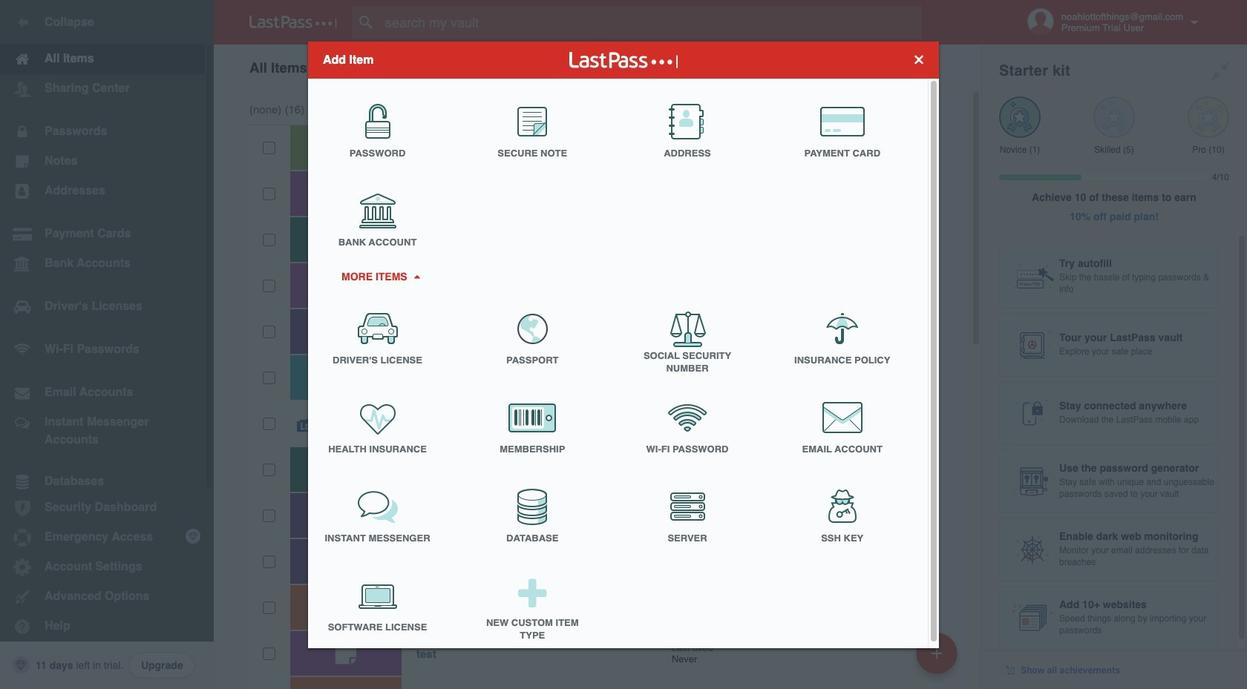 Task type: vqa. For each thing, say whether or not it's contained in the screenshot.
'VAULT OPTIONS' "navigation" at top
yes



Task type: locate. For each thing, give the bounding box(es) containing it.
dialog
[[308, 41, 939, 653]]

main navigation navigation
[[0, 0, 214, 690]]

Search search field
[[352, 6, 945, 39]]



Task type: describe. For each thing, give the bounding box(es) containing it.
vault options navigation
[[214, 45, 981, 89]]

caret right image
[[411, 275, 422, 278]]

search my vault text field
[[352, 6, 945, 39]]

new item navigation
[[911, 629, 967, 690]]

lastpass image
[[249, 16, 337, 29]]

new item image
[[932, 648, 942, 659]]



